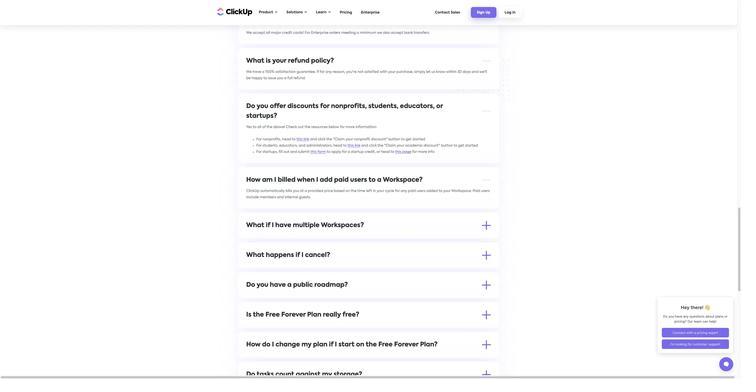 Task type: locate. For each thing, give the bounding box(es) containing it.
this link link for for nonprofits, head to
[[297, 138, 310, 141]]

0 vertical spatial how
[[247, 177, 261, 183]]

a up can
[[288, 282, 292, 288]]

on up care
[[357, 342, 365, 348]]

submit
[[298, 150, 310, 154]]

a left trial.
[[307, 324, 309, 328]]

this link link up submit
[[297, 138, 310, 141]]

0 horizontal spatial any
[[326, 70, 332, 74]]

1 vertical spatial do
[[247, 282, 256, 288]]

what for what if i have multiple workspaces?
[[247, 222, 265, 229]]

all left 'major'
[[266, 31, 270, 35]]

discount"
[[372, 138, 388, 141], [424, 144, 441, 147]]

purchase,
[[397, 70, 414, 74]]

per
[[266, 235, 272, 238]]

so
[[273, 324, 276, 328]]

an right requires at the bottom of the page
[[355, 235, 359, 238]]

forever inside for sure! this is so much more than a trial. the free forever plan offers an unmatched level of functionality compared to other "freemium" apps. we do this by making money on our paid plans.
[[334, 324, 347, 328]]

this
[[262, 324, 268, 328]]

1 vertical spatial do
[[263, 331, 268, 334]]

1 vertical spatial all
[[258, 125, 262, 129]]

the inside the clickup automatically bills you at a prorated price based on the time left in your cycle for any paid users added to your workspace. paid users include members and internal guests.
[[351, 189, 357, 193]]

2 what from the top
[[247, 58, 265, 64]]

all right yes
[[258, 125, 262, 129]]

at inside you're free to cancel at anytime! when you do, your current plan will last until the end of your billing cycle, unless you choose to downgrade immediately.
[[283, 265, 287, 268]]

4 what from the top
[[247, 252, 265, 259]]

happy
[[252, 76, 263, 80]]

plan?
[[421, 342, 438, 348]]

click up the administrators,
[[318, 138, 326, 141]]

for right apply
[[342, 150, 347, 154]]

do down this
[[263, 331, 268, 334]]

0 horizontal spatial if
[[266, 222, 271, 229]]

i left start
[[335, 342, 337, 348]]

for
[[320, 70, 325, 74], [321, 103, 330, 110], [340, 125, 345, 129], [342, 150, 347, 154], [413, 150, 418, 154], [395, 189, 400, 193]]

cancel
[[270, 265, 282, 268]]

compared
[[430, 324, 448, 328]]

1 vertical spatial more
[[418, 150, 428, 154]]

do
[[247, 103, 256, 110], [247, 282, 256, 288], [247, 372, 256, 378]]

you inside the clickup automatically bills you at a prorated price based on the time left in your cycle for any paid users added to your workspace. paid users include members and internal guests.
[[293, 189, 300, 193]]

2 how from the top
[[247, 342, 261, 348]]

at right cancel
[[283, 265, 287, 268]]

how do i change my plan if i start on the free forever plan?
[[247, 342, 438, 348]]

1 vertical spatial we
[[298, 354, 303, 358]]

paid inside the clickup automatically bills you at a prorated price based on the time left in your cycle for any paid users added to your workspace. paid users include members and internal guests.
[[408, 189, 416, 193]]

1 horizontal spatial head
[[334, 144, 343, 147]]

plan left 'offers'
[[348, 324, 355, 328]]

do up orders
[[328, 19, 336, 25]]

0 vertical spatial more
[[346, 125, 355, 129]]

current
[[336, 265, 349, 268]]

1 vertical spatial students,
[[263, 144, 279, 147]]

will
[[359, 265, 364, 268]]

cycle, inside you're free to cancel at anytime! when you do, your current plan will last until the end of your billing cycle, unless you choose to downgrade immediately.
[[418, 265, 428, 268]]

0 horizontal spatial on
[[307, 331, 312, 334]]

1 horizontal spatial in
[[513, 11, 516, 14]]

do,
[[322, 265, 327, 268]]

1 vertical spatial how
[[247, 342, 261, 348]]

1 do from the top
[[247, 103, 256, 110]]

more left info
[[418, 150, 428, 154]]

0 vertical spatial enterprise
[[361, 11, 380, 14]]

an
[[355, 235, 359, 238], [367, 324, 372, 328]]

1 vertical spatial if
[[296, 252, 300, 259]]

i right "am"
[[275, 177, 277, 183]]

0 vertical spatial all
[[266, 31, 270, 35]]

or inside do you offer discounts for nonprofits, students, educators, or startups?
[[437, 103, 443, 110]]

head right credit,
[[381, 150, 390, 154]]

do!
[[269, 294, 275, 298]]

all for accept
[[266, 31, 270, 35]]

is inside for sure! this is so much more than a trial. the free forever plan offers an unmatched level of functionality compared to other "freemium" apps. we do this by making money on our paid plans.
[[269, 324, 272, 328]]

is the free forever plan really free?
[[247, 312, 360, 318]]

of inside you're free to cancel at anytime! when you do, your current plan will last until the end of your billing cycle, unless you choose to downgrade immediately.
[[395, 265, 398, 268]]

we for we certainly do! you can find it here .
[[247, 294, 252, 298]]

on inside the clickup automatically bills you at a prorated price based on the time left in your cycle for any paid users added to your workspace. paid users include members and internal guests.
[[346, 189, 350, 193]]

0 horizontal spatial started
[[413, 138, 426, 141]]

a inside the clickup automatically bills you at a prorated price based on the time left in your cycle for any paid users added to your workspace. paid users include members and internal guests.
[[305, 189, 307, 193]]

0 vertical spatial an
[[355, 235, 359, 238]]

is for your
[[266, 58, 271, 64]]

out right fill
[[284, 150, 290, 154]]

and up submit
[[299, 144, 306, 147]]

this inside for sure! this is so much more than a trial. the free forever plan offers an unmatched level of functionality compared to other "freemium" apps. we do this by making money on our paid plans.
[[269, 331, 275, 334]]

you right bills
[[293, 189, 300, 193]]

and down nonprofit
[[362, 144, 369, 147]]

free up plans.
[[326, 324, 333, 328]]

0 vertical spatial billing
[[407, 265, 417, 268]]

discount" up for students, educators, and administrators, head to this link and click the "claim your academic discount" button to get started
[[372, 138, 388, 141]]

1 horizontal spatial nonprofits,
[[331, 103, 367, 110]]

contact sales
[[435, 11, 461, 14]]

this link link
[[297, 138, 310, 141], [348, 144, 361, 147]]

2 accept from the left
[[391, 31, 404, 35]]

is
[[266, 58, 271, 64], [263, 235, 266, 238], [269, 324, 272, 328]]

out right check
[[298, 125, 304, 129]]

do inside for sure! this is so much more than a trial. the free forever plan offers an unmatched level of functionality compared to other "freemium" apps. we do this by making money on our paid plans.
[[263, 331, 268, 334]]

do for do tasks count against my storage?
[[247, 372, 256, 378]]

what down product
[[247, 19, 265, 25]]

plans.
[[328, 331, 338, 334]]

i left add
[[317, 177, 319, 183]]

how up clickup
[[247, 177, 261, 183]]

accept right also
[[391, 31, 404, 35]]

page
[[403, 150, 412, 154]]

your inside we have a 100% satisfaction guarantee. if for any reason, you're not satisfied with your purchase, simply let us know within 30 days and we'll be happy to issue you a full refund.
[[389, 70, 396, 74]]

1 horizontal spatial paid
[[335, 177, 349, 183]]

for for startups,
[[257, 150, 262, 154]]

here
[[301, 294, 309, 298]]

info
[[428, 150, 435, 154]]

your right 'end'
[[399, 265, 406, 268]]

2 vertical spatial on
[[357, 342, 365, 348]]

for down academic
[[413, 150, 418, 154]]

out
[[298, 125, 304, 129], [284, 150, 290, 154]]

to inside for sure! this is so much more than a trial. the free forever plan offers an unmatched level of functionality compared to other "freemium" apps. we do this by making money on our paid plans.
[[449, 324, 452, 328]]

0 horizontal spatial payment
[[266, 19, 296, 25]]

for for students,
[[257, 144, 262, 147]]

1 horizontal spatial started
[[466, 144, 478, 147]]

link up submit
[[304, 138, 310, 141]]

at for i
[[283, 265, 287, 268]]

is up 100% at top
[[266, 58, 271, 64]]

enterprise down the what payment methods do you accept?
[[311, 31, 329, 35]]

0 vertical spatial get
[[406, 138, 412, 141]]

have up happy
[[253, 70, 262, 74]]

2 horizontal spatial free
[[379, 342, 393, 348]]

have up workspace, on the bottom left
[[276, 222, 292, 229]]

this left by
[[269, 331, 275, 334]]

students, inside do you offer discounts for nonprofits, students, educators, or startups?
[[369, 103, 399, 110]]

more up for nonprofits, head to this link and click the "claim your nonprofit discount" button to get started in the top of the page
[[346, 125, 355, 129]]

2 vertical spatial more
[[288, 324, 297, 328]]

0 horizontal spatial users
[[351, 177, 368, 183]]

1 vertical spatial click
[[369, 144, 377, 147]]

1 vertical spatial head
[[334, 144, 343, 147]]

have
[[253, 70, 262, 74], [276, 222, 292, 229], [270, 282, 286, 288]]

0 horizontal spatial in
[[373, 189, 376, 193]]

pricing
[[340, 11, 352, 14]]

area
[[338, 354, 346, 358]]

we accept all major credit cards! for enterprise orders meeting a minimum we also accept bank transfers.
[[247, 31, 430, 35]]

any inside the clickup automatically bills you at a prorated price based on the time left in your cycle for any paid users added to your workspace. paid users include members and internal guests.
[[401, 189, 408, 193]]

this link link for for students, educators, and administrators, head to
[[348, 144, 361, 147]]

enterprise link
[[359, 8, 382, 17]]

2 vertical spatial paid
[[319, 331, 327, 334]]

plan,
[[378, 354, 387, 358]]

1 horizontal spatial all
[[266, 31, 270, 35]]

1 horizontal spatial on
[[346, 189, 350, 193]]

1 vertical spatial my
[[323, 372, 332, 378]]

we left built
[[298, 354, 303, 358]]

do you offer discounts for nonprofits, students, educators, or startups?
[[247, 103, 443, 119]]

2 do from the top
[[247, 282, 256, 288]]

users up time
[[351, 177, 368, 183]]

1 vertical spatial cycle,
[[388, 354, 398, 358]]

2 vertical spatial do
[[247, 372, 256, 378]]

1 what from the top
[[247, 19, 265, 25]]

1 vertical spatial forever
[[334, 324, 347, 328]]

our
[[313, 331, 318, 334]]

for startups, fill out and submit this form to apply for a startup credit, or head to this page for more info
[[257, 150, 435, 154]]

guarantee.
[[297, 70, 316, 74]]

1 horizontal spatial free
[[326, 324, 333, 328]]

2 vertical spatial all
[[374, 354, 378, 358]]

plan inside you're free to cancel at anytime! when you do, your current plan will last until the end of your billing cycle, unless you choose to downgrade immediately.
[[350, 265, 358, 268]]

2 horizontal spatial on
[[357, 342, 365, 348]]

for
[[305, 31, 311, 35], [257, 138, 262, 141], [257, 144, 262, 147], [257, 150, 262, 154], [247, 324, 252, 328]]

0 vertical spatial paid
[[335, 177, 349, 183]]

do inside do you offer discounts for nonprofits, students, educators, or startups?
[[247, 103, 256, 110]]

what for what payment methods do you accept?
[[247, 19, 265, 25]]

discount" up info
[[424, 144, 441, 147]]

0 vertical spatial educators,
[[401, 103, 435, 110]]

forever up than
[[282, 312, 306, 318]]

1 horizontal spatial or
[[437, 103, 443, 110]]

0 horizontal spatial billing
[[327, 354, 337, 358]]

0 horizontal spatial head
[[283, 138, 292, 141]]

this link link up startup on the left top of page
[[348, 144, 361, 147]]

1 horizontal spatial students,
[[369, 103, 399, 110]]

is left the per
[[263, 235, 266, 238]]

have up we certainly do! you can find it here .
[[270, 282, 286, 288]]

it
[[298, 294, 300, 298]]

within
[[447, 70, 457, 74]]

1 horizontal spatial discount"
[[424, 144, 441, 147]]

how
[[247, 177, 261, 183], [247, 342, 261, 348]]

if
[[317, 70, 319, 74]]

1 horizontal spatial forever
[[334, 324, 347, 328]]

your right with
[[389, 70, 396, 74]]

what up you're
[[247, 252, 265, 259]]

you right unless
[[440, 265, 447, 268]]

0 vertical spatial nonprofits,
[[331, 103, 367, 110]]

on right based
[[346, 189, 350, 193]]

1 how from the top
[[247, 177, 261, 183]]

1 horizontal spatial plan
[[348, 324, 355, 328]]

0 vertical spatial is
[[266, 58, 271, 64]]

really
[[323, 312, 341, 318]]

a up guests.
[[305, 189, 307, 193]]

more up the making
[[288, 324, 297, 328]]

do up you've
[[262, 342, 271, 348]]

we left also
[[377, 31, 383, 35]]

until
[[372, 265, 380, 268]]

do left tasks
[[247, 372, 256, 378]]

users
[[351, 177, 368, 183], [417, 189, 426, 193], [482, 189, 490, 193]]

my
[[302, 342, 312, 348], [323, 372, 332, 378]]

"claim up apply
[[333, 138, 345, 141]]

can
[[283, 294, 289, 298]]

billing left area
[[327, 354, 337, 358]]

of down startups?
[[263, 125, 266, 129]]

my right against
[[323, 372, 332, 378]]

cycle, left unless
[[418, 265, 428, 268]]

you up startups?
[[257, 103, 269, 110]]

what for what is your refund policy?
[[247, 58, 265, 64]]

we'll
[[480, 70, 488, 74]]

you
[[338, 19, 349, 25], [278, 76, 284, 80], [257, 103, 269, 110], [293, 189, 300, 193], [315, 265, 321, 268], [440, 265, 447, 268], [257, 282, 269, 288]]

0 horizontal spatial accept
[[253, 31, 266, 35]]

1 horizontal spatial payment
[[406, 354, 422, 358]]

for inside we have a 100% satisfaction guarantee. if for any reason, you're not satisfied with your purchase, simply let us know within 30 days and we'll be happy to issue you a full refund.
[[320, 70, 325, 74]]

click up credit,
[[369, 144, 377, 147]]

orders
[[330, 31, 341, 35]]

you're
[[247, 265, 257, 268]]

of right the level
[[402, 324, 406, 328]]

policy?
[[311, 58, 334, 64]]

workspace?
[[383, 177, 423, 183]]

1 vertical spatial this link link
[[348, 144, 361, 147]]

for for sure!
[[247, 324, 252, 328]]

at inside the clickup automatically bills you at a prorated price based on the time left in your cycle for any paid users added to your workspace. paid users include members and internal guests.
[[300, 189, 304, 193]]

all left plan,
[[374, 354, 378, 358]]

we inside for sure! this is so much more than a trial. the free forever plan offers an unmatched level of functionality compared to other "freemium" apps. we do this by making money on our paid plans.
[[257, 331, 262, 334]]

have inside we have a 100% satisfaction guarantee. if for any reason, you're not satisfied with your purchase, simply let us know within 30 days and we'll be happy to issue you a full refund.
[[253, 70, 262, 74]]

0 horizontal spatial an
[[355, 235, 359, 238]]

for inside do you offer discounts for nonprofits, students, educators, or startups?
[[321, 103, 330, 110]]

0 vertical spatial payment
[[266, 19, 296, 25]]

issue
[[268, 76, 277, 80]]

we inside we have a 100% satisfaction guarantee. if for any reason, you're not satisfied with your purchase, simply let us know within 30 days and we'll be happy to issue you a full refund.
[[247, 70, 252, 74]]

a left full
[[285, 76, 287, 80]]

is left the so
[[269, 324, 272, 328]]

immediately.
[[247, 271, 269, 274]]

1 horizontal spatial cycle,
[[418, 265, 428, 268]]

cards!
[[294, 31, 304, 35]]

payment left details.
[[406, 354, 422, 358]]

free
[[258, 265, 265, 268]]

1 vertical spatial on
[[307, 331, 312, 334]]

paid down "workspace?"
[[408, 189, 416, 193]]

you right 'issue'
[[278, 76, 284, 80]]

you inside do you offer discounts for nonprofits, students, educators, or startups?
[[257, 103, 269, 110]]

0 vertical spatial plan
[[308, 312, 322, 318]]

guests.
[[299, 196, 311, 199]]

paid down the
[[319, 331, 327, 334]]

we for we have a 100% satisfaction guarantee. if for any reason, you're not satisfied with your purchase, simply let us know within 30 days and we'll be happy to issue you a full refund.
[[247, 70, 252, 74]]

0 horizontal spatial forever
[[282, 312, 306, 318]]

am
[[262, 177, 273, 183]]

cycle, right plan,
[[388, 354, 398, 358]]

accept?
[[351, 19, 378, 25]]

1 vertical spatial paid
[[408, 189, 416, 193]]

1 vertical spatial link
[[355, 144, 361, 147]]

accept left 'major'
[[253, 31, 266, 35]]

plan up handy on the bottom left
[[313, 342, 328, 348]]

sign up
[[477, 11, 491, 14]]

last
[[365, 265, 371, 268]]

1 vertical spatial an
[[367, 324, 372, 328]]

plan left will on the bottom
[[350, 265, 358, 268]]

each
[[310, 235, 319, 238]]

credit,
[[365, 150, 376, 154]]

is
[[247, 312, 252, 318]]

3 do from the top
[[247, 372, 256, 378]]

the inside you're free to cancel at anytime! when you do, your current plan will last until the end of your billing cycle, unless you choose to downgrade immediately.
[[380, 265, 386, 268]]

your left nonprofit
[[346, 138, 354, 141]]

details.
[[423, 354, 435, 358]]

"claim up this page link
[[385, 144, 397, 147]]

and up the administrators,
[[310, 138, 317, 141]]

0 vertical spatial link
[[304, 138, 310, 141]]

2 vertical spatial free
[[379, 342, 393, 348]]

for inside for sure! this is so much more than a trial. the free forever plan offers an unmatched level of functionality compared to other "freemium" apps. we do this by making money on our paid plans.
[[247, 324, 252, 328]]

on for based
[[346, 189, 350, 193]]

on left our
[[307, 331, 312, 334]]

forever up plans.
[[334, 324, 347, 328]]

3 what from the top
[[247, 222, 265, 229]]

what happens if i cancel?
[[247, 252, 331, 259]]

0 vertical spatial "claim
[[333, 138, 345, 141]]

for inside the clickup automatically bills you at a prorated price based on the time left in your cycle for any paid users added to your workspace. paid users include members and internal guests.
[[395, 189, 400, 193]]

plan up trial.
[[308, 312, 322, 318]]

free up the so
[[266, 312, 280, 318]]

1 horizontal spatial if
[[296, 252, 300, 259]]

information:
[[356, 125, 378, 129]]

for right below at the top of page
[[340, 125, 345, 129]]

startup
[[351, 150, 364, 154]]

1 accept from the left
[[253, 31, 266, 35]]

form
[[318, 150, 326, 154]]

by
[[276, 331, 280, 334]]

0 vertical spatial or
[[437, 103, 443, 110]]

do up startups?
[[247, 103, 256, 110]]

satisfaction
[[276, 70, 296, 74]]

0 horizontal spatial get
[[406, 138, 412, 141]]

free for much
[[326, 324, 333, 328]]

free
[[266, 312, 280, 318], [326, 324, 333, 328], [379, 342, 393, 348]]

2 horizontal spatial paid
[[408, 189, 416, 193]]

1 vertical spatial "claim
[[385, 144, 397, 147]]

learn
[[316, 11, 327, 14]]

0 horizontal spatial discount"
[[372, 138, 388, 141]]

head down check
[[283, 138, 292, 141]]

2 horizontal spatial users
[[482, 189, 490, 193]]

paid up based
[[335, 177, 349, 183]]

paid inside for sure! this is so much more than a trial. the free forever plan offers an unmatched level of functionality compared to other "freemium" apps. we do this by making money on our paid plans.
[[319, 331, 327, 334]]

free inside for sure! this is so much more than a trial. the free forever plan offers an unmatched level of functionality compared to other "freemium" apps. we do this by making money on our paid plans.
[[326, 324, 333, 328]]

days
[[463, 70, 471, 74]]

if up the per
[[266, 222, 271, 229]]

clickup
[[247, 189, 260, 193]]

accept
[[253, 31, 266, 35], [391, 31, 404, 35]]

you left do,
[[315, 265, 321, 268]]

0 horizontal spatial my
[[302, 342, 312, 348]]

2 horizontal spatial head
[[381, 150, 390, 154]]

product
[[259, 11, 273, 14]]

2 horizontal spatial forever
[[395, 342, 419, 348]]

you inside we have a 100% satisfaction guarantee. if for any reason, you're not satisfied with your purchase, simply let us know within 30 days and we'll be happy to issue you a full refund.
[[278, 76, 284, 80]]

any left reason,
[[326, 70, 332, 74]]

0 horizontal spatial click
[[318, 138, 326, 141]]

if
[[266, 222, 271, 229], [296, 252, 300, 259], [329, 342, 334, 348]]

upgrade.
[[378, 235, 394, 238]]



Task type: describe. For each thing, give the bounding box(es) containing it.
to inside we have a 100% satisfaction guarantee. if for any reason, you're not satisfied with your purchase, simply let us know within 30 days and we'll be happy to issue you a full refund.
[[264, 76, 268, 80]]

a right meeting
[[357, 31, 360, 35]]

0 vertical spatial if
[[266, 222, 271, 229]]

much
[[277, 324, 287, 328]]

2 vertical spatial do
[[262, 342, 271, 348]]

more inside for sure! this is so much more than a trial. the free forever plan offers an unmatched level of functionality compared to other "freemium" apps. we do this by making money on our paid plans.
[[288, 324, 297, 328]]

discounts
[[288, 103, 319, 110]]

making
[[281, 331, 294, 334]]

all for to
[[258, 125, 262, 129]]

0 horizontal spatial free
[[266, 312, 280, 318]]

fill
[[279, 150, 283, 154]]

academic
[[406, 144, 423, 147]]

0 vertical spatial forever
[[282, 312, 306, 318]]

do tasks count against my storage?
[[247, 372, 363, 378]]

based
[[334, 189, 345, 193]]

what is your refund policy?
[[247, 58, 334, 64]]

team,
[[287, 354, 297, 358]]

free?
[[343, 312, 360, 318]]

this left page
[[396, 150, 402, 154]]

up
[[486, 11, 491, 14]]

what for what happens if i cancel?
[[247, 252, 265, 259]]

2 vertical spatial head
[[381, 150, 390, 154]]

on inside for sure! this is so much more than a trial. the free forever plan offers an unmatched level of functionality compared to other "freemium" apps. we do this by making money on our paid plans.
[[307, 331, 312, 334]]

be
[[247, 76, 251, 80]]

time
[[358, 189, 366, 193]]

this up submit
[[297, 138, 303, 141]]

to inside the clickup automatically bills you at a prorated price based on the time left in your cycle for any paid users added to your workspace. paid users include members and internal guests.
[[439, 189, 443, 193]]

30
[[458, 70, 462, 74]]

1 horizontal spatial button
[[442, 144, 453, 147]]

your left 'workspace.'
[[444, 189, 451, 193]]

add
[[320, 177, 333, 183]]

members
[[260, 196, 276, 199]]

this up for startups, fill out and submit this form to apply for a startup credit, or head to this page for more info
[[348, 144, 354, 147]]

0 horizontal spatial link
[[304, 138, 310, 141]]

contact sales button
[[433, 8, 463, 17]]

plan inside for sure! this is so much more than a trial. the free forever plan offers an unmatched level of functionality compared to other "freemium" apps. we do this by making money on our paid plans.
[[348, 324, 355, 328]]

do for do you have a public roadmap?
[[247, 282, 256, 288]]

2 horizontal spatial all
[[374, 354, 378, 358]]

full
[[288, 76, 293, 80]]

meeting
[[342, 31, 356, 35]]

0 vertical spatial we
[[377, 31, 383, 35]]

methods
[[298, 19, 326, 25]]

0 vertical spatial in
[[513, 11, 516, 14]]

for nonprofits, head to this link and click the "claim your nonprofit discount" button to get started
[[257, 138, 426, 141]]

when
[[304, 265, 314, 268]]

1 horizontal spatial get
[[459, 144, 465, 147]]

2 vertical spatial if
[[329, 342, 334, 348]]

how for how am i billed when i add paid users to a workspace?
[[247, 177, 261, 183]]

for students, educators, and administrators, head to this link and click the "claim your academic discount" button to get started
[[257, 144, 478, 147]]

offer
[[270, 103, 286, 110]]

refund.
[[294, 76, 306, 80]]

the
[[319, 324, 325, 328]]

when
[[297, 177, 315, 183]]

0 vertical spatial discount"
[[372, 138, 388, 141]]

major
[[271, 31, 282, 35]]

prorated
[[308, 189, 324, 193]]

and left submit
[[291, 150, 297, 154]]

startups?
[[247, 113, 278, 119]]

1 horizontal spatial more
[[346, 125, 355, 129]]

and right plan,
[[399, 354, 406, 358]]

find
[[290, 294, 297, 298]]

a up the clickup automatically bills you at a prorated price based on the time left in your cycle for any paid users added to your workspace. paid users include members and internal guests.
[[378, 177, 382, 183]]

1 horizontal spatial users
[[417, 189, 426, 193]]

free for plan
[[379, 342, 393, 348]]

1 horizontal spatial out
[[298, 125, 304, 129]]

than
[[298, 324, 306, 328]]

care
[[360, 354, 368, 358]]

a left 100% at top
[[262, 70, 265, 74]]

0 horizontal spatial cycle,
[[388, 354, 398, 358]]

take
[[352, 354, 360, 358]]

my for change
[[302, 342, 312, 348]]

you
[[276, 294, 282, 298]]

1 vertical spatial billing
[[327, 354, 337, 358]]

a inside for sure! this is so much more than a trial. the free forever plan offers an unmatched level of functionality compared to other "freemium" apps. we do this by making money on our paid plans.
[[307, 324, 309, 328]]

an inside for sure! this is so much more than a trial. the free forever plan offers an unmatched level of functionality compared to other "freemium" apps. we do this by making money on our paid plans.
[[367, 324, 372, 328]]

do for do you offer discounts for nonprofits, students, educators, or startups?
[[247, 103, 256, 110]]

0 horizontal spatial "claim
[[333, 138, 345, 141]]

below
[[329, 125, 340, 129]]

certainly
[[253, 294, 268, 298]]

you down 'pricing' link
[[338, 19, 349, 25]]

0 horizontal spatial button
[[389, 138, 401, 141]]

how am i billed when i add paid users to a workspace?
[[247, 177, 423, 183]]

learn button
[[314, 7, 334, 18]]

administrators,
[[307, 144, 333, 147]]

of right care
[[369, 354, 373, 358]]

forever for i
[[395, 342, 419, 348]]

other
[[453, 324, 463, 328]]

your up satisfaction
[[273, 58, 287, 64]]

0 horizontal spatial we
[[298, 354, 303, 358]]

1 vertical spatial discount"
[[424, 144, 441, 147]]

individual
[[360, 235, 377, 238]]

trial.
[[310, 324, 318, 328]]

0 horizontal spatial enterprise
[[311, 31, 329, 35]]

created
[[269, 354, 283, 358]]

log in
[[505, 11, 516, 14]]

1 vertical spatial out
[[284, 150, 290, 154]]

we have a 100% satisfaction guarantee. if for any reason, you're not satisfied with your purchase, simply let us know within 30 days and we'll be happy to issue you a full refund.
[[247, 70, 488, 80]]

a left team,
[[283, 354, 286, 358]]

1 vertical spatial started
[[466, 144, 478, 147]]

my for against
[[323, 372, 332, 378]]

downgrade
[[465, 265, 486, 268]]

clickup automatically bills you at a prorated price based on the time left in your cycle for any paid users added to your workspace. paid users include members and internal guests.
[[247, 189, 490, 199]]

this left 'form'
[[311, 150, 317, 154]]

on for start
[[357, 342, 365, 348]]

a left startup on the left top of page
[[348, 150, 351, 154]]

startups,
[[263, 150, 278, 154]]

let
[[427, 70, 431, 74]]

i up created at bottom
[[272, 342, 274, 348]]

of inside for sure! this is so much more than a trial. the free forever plan offers an unmatched level of functionality compared to other "freemium" apps. we do this by making money on our paid plans.
[[402, 324, 406, 328]]

0 vertical spatial click
[[318, 138, 326, 141]]

handy
[[315, 354, 326, 358]]

0 horizontal spatial students,
[[263, 144, 279, 147]]

choose
[[447, 265, 460, 268]]

1 vertical spatial have
[[276, 222, 292, 229]]

clickup image
[[216, 7, 253, 16]]

tasks
[[257, 372, 274, 378]]

above!
[[274, 125, 286, 129]]

refund
[[288, 58, 310, 64]]

money
[[295, 331, 307, 334]]

left
[[367, 189, 373, 193]]

0 vertical spatial head
[[283, 138, 292, 141]]

is for per
[[263, 235, 266, 238]]

1 vertical spatial plan
[[313, 342, 328, 348]]

include
[[247, 196, 259, 199]]

yes
[[247, 125, 252, 129]]

offers
[[356, 324, 366, 328]]

at for billed
[[300, 189, 304, 193]]

and inside the clickup automatically bills you at a prorated price based on the time left in your cycle for any paid users added to your workspace. paid users include members and internal guests.
[[277, 196, 284, 199]]

automatically
[[261, 189, 285, 193]]

not
[[358, 70, 364, 74]]

your left 'cycle'
[[377, 189, 385, 193]]

in inside the clickup automatically bills you at a prorated price based on the time left in your cycle for any paid users added to your workspace. paid users include members and internal guests.
[[373, 189, 376, 193]]

know
[[437, 70, 446, 74]]

billing inside you're free to cancel at anytime! when you do, your current plan will last until the end of your billing cycle, unless you choose to downgrade immediately.
[[407, 265, 417, 268]]

any inside we have a 100% satisfaction guarantee. if for any reason, you're not satisfied with your purchase, simply let us know within 30 days and we'll be happy to issue you a full refund.
[[326, 70, 332, 74]]

forever for than
[[334, 324, 347, 328]]

your up this page link
[[397, 144, 405, 147]]

reason,
[[333, 70, 346, 74]]

i up when
[[302, 252, 304, 259]]

100%
[[266, 70, 275, 74]]

against
[[296, 372, 321, 378]]

0 vertical spatial started
[[413, 138, 426, 141]]

0 horizontal spatial plan
[[308, 312, 322, 318]]

your right do,
[[328, 265, 336, 268]]

for for nonprofits,
[[257, 138, 262, 141]]

contact
[[435, 11, 450, 14]]

1 horizontal spatial link
[[355, 144, 361, 147]]

apps.
[[247, 331, 256, 334]]

here link
[[301, 294, 309, 298]]

paid
[[473, 189, 481, 193]]

and inside we have a 100% satisfaction guarantee. if for any reason, you're not satisfied with your purchase, simply let us know within 30 days and we'll be happy to issue you a full refund.
[[472, 70, 479, 74]]

2 vertical spatial have
[[270, 282, 286, 288]]

solutions
[[287, 11, 303, 14]]

pricing link
[[338, 8, 355, 17]]

nonprofits, inside do you offer discounts for nonprofits, students, educators, or startups?
[[331, 103, 367, 110]]

2 horizontal spatial more
[[418, 150, 428, 154]]

educators, inside do you offer discounts for nonprofits, students, educators, or startups?
[[401, 103, 435, 110]]

"freemium"
[[463, 324, 483, 328]]

roadmap?
[[315, 282, 348, 288]]

0 vertical spatial do
[[328, 19, 336, 25]]

0 horizontal spatial or
[[377, 150, 380, 154]]

meaning
[[294, 235, 310, 238]]

you're free to cancel at anytime! when you do, your current plan will last until the end of your billing cycle, unless you choose to downgrade immediately.
[[247, 265, 486, 274]]

solutions button
[[284, 7, 310, 18]]

you up 'certainly'
[[257, 282, 269, 288]]

once you've created a team, we built a handy billing area to take care of all plan, cycle, and payment details.
[[247, 354, 435, 358]]

how for how do i change my plan if i start on the free forever plan?
[[247, 342, 261, 348]]

i up workspace, on the bottom left
[[272, 222, 274, 229]]

we for we accept all major credit cards! for enterprise orders meeting a minimum we also accept bank transfers.
[[247, 31, 252, 35]]

1 horizontal spatial "claim
[[385, 144, 397, 147]]

a right built
[[312, 354, 314, 358]]

sign
[[477, 11, 485, 14]]

log
[[505, 11, 512, 14]]

once
[[247, 354, 256, 358]]

0 horizontal spatial educators,
[[280, 144, 298, 147]]

anytime!
[[288, 265, 303, 268]]

1 vertical spatial nonprofits,
[[263, 138, 282, 141]]



Task type: vqa. For each thing, say whether or not it's contained in the screenshot.


